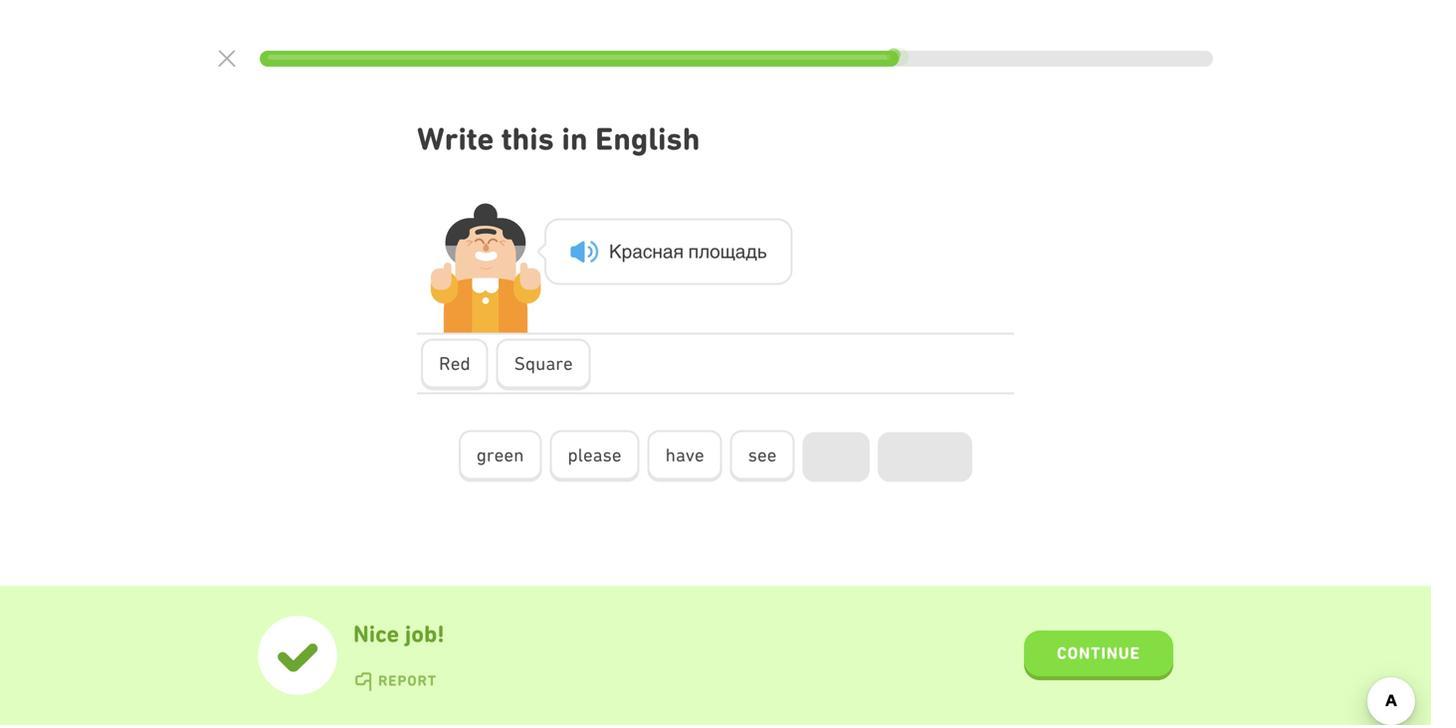 Task type: describe. For each thing, give the bounding box(es) containing it.
2 а from the left
[[663, 241, 673, 262]]

green button
[[459, 430, 542, 482]]

square button
[[496, 339, 591, 391]]

red button
[[421, 339, 488, 391]]

write
[[417, 120, 494, 157]]

have
[[665, 444, 704, 466]]

see button
[[730, 430, 795, 482]]

nice
[[353, 620, 399, 648]]

report button
[[353, 672, 437, 692]]

1 а from the left
[[632, 241, 643, 262]]

continue
[[1057, 644, 1140, 663]]

nice job!
[[353, 620, 445, 648]]

н
[[652, 241, 663, 262]]

this
[[501, 120, 554, 157]]

have button
[[647, 430, 722, 482]]

please button
[[550, 430, 640, 482]]

see
[[748, 444, 777, 466]]

write this in english
[[417, 120, 700, 157]]

red
[[439, 353, 470, 374]]

к
[[609, 241, 622, 262]]

english
[[595, 120, 700, 157]]

continue button
[[1024, 631, 1173, 681]]



Task type: vqa. For each thing, say whether or not it's contained in the screenshot.
Nicely
no



Task type: locate. For each thing, give the bounding box(es) containing it.
job!
[[405, 620, 445, 648]]

щ
[[720, 241, 735, 262]]

2 horizontal spatial а
[[735, 241, 746, 262]]

а
[[632, 241, 643, 262], [663, 241, 673, 262], [735, 241, 746, 262]]

progress bar
[[260, 51, 1213, 67]]

report
[[378, 672, 437, 690]]

1 horizontal spatial а
[[663, 241, 673, 262]]

3 а from the left
[[735, 241, 746, 262]]

а left н
[[632, 241, 643, 262]]

п
[[688, 241, 699, 262]]

к р а с н а я п л о щ а д ь
[[609, 241, 767, 262]]

ь
[[757, 241, 767, 262]]

д
[[746, 241, 757, 262]]

л
[[699, 241, 710, 262]]

я
[[673, 241, 684, 262]]

с
[[643, 241, 652, 262]]

square
[[514, 353, 573, 374]]

in
[[562, 120, 588, 157]]

0 horizontal spatial а
[[632, 241, 643, 262]]

р
[[622, 241, 632, 262]]

о
[[710, 241, 720, 262]]

а right с
[[663, 241, 673, 262]]

а left ь at right
[[735, 241, 746, 262]]

please
[[568, 444, 622, 466]]

green
[[477, 444, 524, 466]]



